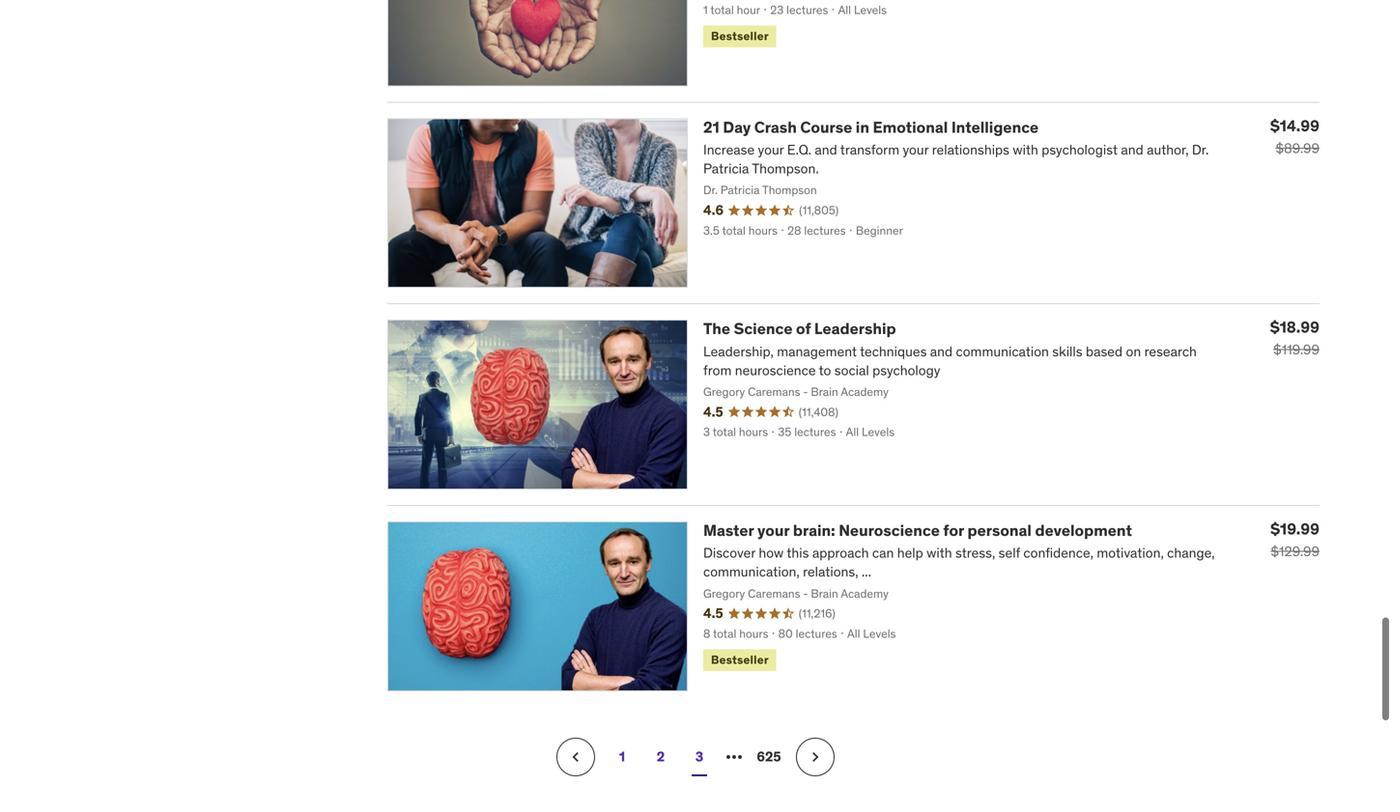 Task type: locate. For each thing, give the bounding box(es) containing it.
3 link
[[680, 738, 719, 777]]

the science of leadership link
[[703, 319, 896, 339]]

$14.99 $89.99
[[1270, 116, 1320, 157]]

in
[[856, 117, 870, 137]]

2
[[657, 748, 665, 766]]

of
[[796, 319, 811, 339]]

$18.99 $119.99
[[1270, 318, 1320, 359]]

course
[[800, 117, 852, 137]]

emotional
[[873, 117, 948, 137]]

2 link
[[642, 738, 680, 777]]

development
[[1035, 521, 1132, 541]]

master
[[703, 521, 754, 541]]

$19.99
[[1271, 519, 1320, 539]]

neuroscience
[[839, 521, 940, 541]]

ellipsis image
[[723, 746, 746, 769]]

your
[[758, 521, 790, 541]]

$18.99
[[1270, 318, 1320, 337]]

625
[[757, 748, 781, 766]]

brain:
[[793, 521, 835, 541]]

1
[[619, 748, 625, 766]]

day
[[723, 117, 751, 137]]

master your brain: neuroscience for personal development
[[703, 521, 1132, 541]]

intelligence
[[951, 117, 1039, 137]]

3
[[695, 748, 704, 766]]

leadership
[[814, 319, 896, 339]]



Task type: describe. For each thing, give the bounding box(es) containing it.
$129.99
[[1271, 543, 1320, 560]]

$19.99 $129.99
[[1271, 519, 1320, 560]]

21
[[703, 117, 720, 137]]

next page image
[[806, 748, 825, 767]]

the
[[703, 319, 730, 339]]

crash
[[754, 117, 797, 137]]

21 day crash course in emotional intelligence
[[703, 117, 1039, 137]]

$89.99
[[1276, 139, 1320, 157]]

$119.99
[[1273, 341, 1320, 359]]

the science of leadership
[[703, 319, 896, 339]]

master your brain: neuroscience for personal development link
[[703, 521, 1132, 541]]

previous page image
[[566, 748, 585, 767]]

science
[[734, 319, 793, 339]]

21 day crash course in emotional intelligence link
[[703, 117, 1039, 137]]

1 link
[[603, 738, 642, 777]]

personal
[[968, 521, 1032, 541]]

for
[[943, 521, 964, 541]]

$14.99
[[1270, 116, 1320, 136]]



Task type: vqa. For each thing, say whether or not it's contained in the screenshot.
enabled
no



